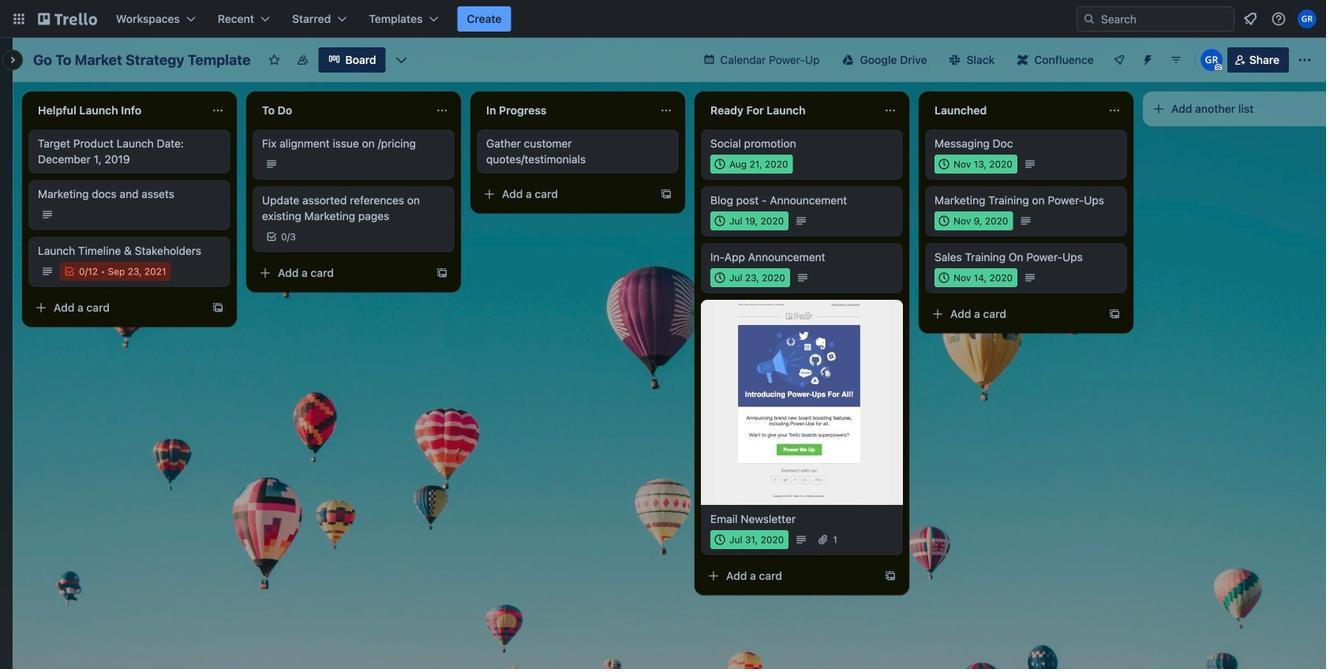 Task type: locate. For each thing, give the bounding box(es) containing it.
None text field
[[28, 98, 205, 123], [253, 98, 430, 123], [701, 98, 878, 123], [926, 98, 1103, 123], [28, 98, 205, 123], [253, 98, 430, 123], [701, 98, 878, 123], [926, 98, 1103, 123]]

0 notifications image
[[1242, 9, 1261, 28]]

confluence icon image
[[1018, 54, 1029, 66]]

this member is an admin of this board. image
[[1215, 64, 1222, 71]]

None checkbox
[[935, 155, 1018, 174], [711, 212, 789, 231], [935, 155, 1018, 174], [711, 212, 789, 231]]

0 vertical spatial greg robinson (gregrobinson96) image
[[1298, 9, 1317, 28]]

create from template… image
[[660, 188, 673, 201], [436, 267, 449, 280], [885, 570, 897, 583]]

customize views image
[[394, 52, 410, 68]]

open information menu image
[[1272, 11, 1287, 27]]

star or unstar board image
[[268, 54, 281, 66]]

greg robinson (gregrobinson96) image right 'open information menu' image
[[1298, 9, 1317, 28]]

greg robinson (gregrobinson96) image right automation image
[[1201, 49, 1223, 71]]

0 vertical spatial create from template… image
[[660, 188, 673, 201]]

1 horizontal spatial greg robinson (gregrobinson96) image
[[1298, 9, 1317, 28]]

None text field
[[477, 98, 654, 123]]

None checkbox
[[711, 155, 793, 174], [935, 212, 1014, 231], [711, 269, 790, 287], [935, 269, 1018, 287], [711, 531, 789, 550], [711, 155, 793, 174], [935, 212, 1014, 231], [711, 269, 790, 287], [935, 269, 1018, 287], [711, 531, 789, 550]]

1 horizontal spatial create from template… image
[[660, 188, 673, 201]]

automation image
[[1136, 47, 1158, 70]]

greg robinson (gregrobinson96) image
[[1298, 9, 1317, 28], [1201, 49, 1223, 71]]

create from template… image
[[212, 302, 224, 314], [1109, 308, 1122, 321]]

0 horizontal spatial greg robinson (gregrobinson96) image
[[1201, 49, 1223, 71]]

google drive icon image
[[843, 54, 854, 66]]

2 vertical spatial create from template… image
[[885, 570, 897, 583]]

0 horizontal spatial create from template… image
[[436, 267, 449, 280]]

back to home image
[[38, 6, 97, 32]]

Board name text field
[[25, 47, 259, 73]]

Search field
[[1077, 6, 1235, 32]]

1 vertical spatial greg robinson (gregrobinson96) image
[[1201, 49, 1223, 71]]

0 horizontal spatial create from template… image
[[212, 302, 224, 314]]



Task type: describe. For each thing, give the bounding box(es) containing it.
2 horizontal spatial create from template… image
[[885, 570, 897, 583]]

1 horizontal spatial create from template… image
[[1109, 308, 1122, 321]]

primary element
[[0, 0, 1327, 38]]

show menu image
[[1298, 52, 1313, 68]]

power ups image
[[1113, 54, 1126, 66]]

1 vertical spatial create from template… image
[[436, 267, 449, 280]]

search image
[[1084, 13, 1096, 25]]

slack icon image
[[950, 54, 961, 66]]

workspace visible image
[[297, 54, 309, 66]]



Task type: vqa. For each thing, say whether or not it's contained in the screenshot.
bottom Create from template… icon
yes



